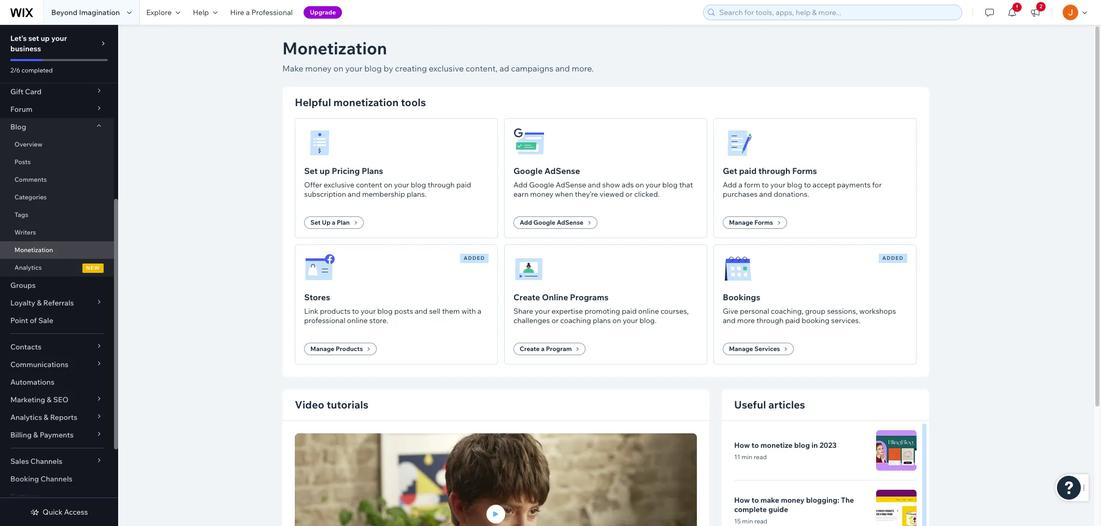 Task type: describe. For each thing, give the bounding box(es) containing it.
analytics & reports
[[10, 413, 77, 422]]

your inside google adsense add google adsense and show ads on your blog that earn money when they're viewed or clicked.
[[646, 180, 661, 190]]

overview link
[[0, 136, 114, 153]]

groups
[[10, 281, 36, 290]]

make
[[760, 496, 779, 505]]

campaigns
[[511, 63, 553, 74]]

blog
[[10, 122, 26, 132]]

set up pricing plans offer exclusive content on your blog through paid subscription and membership plans.
[[304, 166, 471, 199]]

money inside google adsense add google adsense and show ads on your blog that earn money when they're viewed or clicked.
[[530, 190, 553, 199]]

channels for sales channels
[[30, 457, 62, 466]]

create a program button
[[513, 343, 586, 355]]

of
[[30, 316, 37, 325]]

more
[[737, 316, 755, 325]]

sales channels button
[[0, 453, 114, 470]]

money inside how to make money blogging: the complete guide 15 min read
[[781, 496, 804, 505]]

comments
[[15, 176, 47, 183]]

completed
[[22, 66, 53, 74]]

booking channels link
[[0, 470, 114, 488]]

tags link
[[0, 206, 114, 224]]

sales channels
[[10, 457, 62, 466]]

to inside how to make money blogging: the complete guide 15 min read
[[752, 496, 759, 505]]

coaching
[[560, 316, 591, 325]]

and inside stores link products to your blog posts and sell them with a professional online store.
[[415, 307, 427, 316]]

Search for tools, apps, help & more... field
[[716, 5, 959, 20]]

automations
[[10, 378, 54, 387]]

plans
[[593, 316, 611, 325]]

added for bookings
[[882, 255, 904, 262]]

payments
[[40, 431, 74, 440]]

online inside create online programs share your expertise promoting paid online courses, challenges or coaching plans on your blog.
[[638, 307, 659, 316]]

posts
[[15, 158, 31, 166]]

monetization make money on your blog by creating exclusive content, ad campaigns and more.
[[282, 38, 594, 74]]

categories link
[[0, 189, 114, 206]]

analytics & reports button
[[0, 409, 114, 426]]

content
[[356, 180, 382, 190]]

through inside get paid through forms add a form to your blog to accept payments for purchases and donations.
[[758, 166, 790, 176]]

in
[[812, 441, 818, 450]]

and inside get paid through forms add a form to your blog to accept payments for purchases and donations.
[[759, 190, 772, 199]]

helpful monetization tools
[[295, 96, 426, 109]]

& for analytics
[[44, 413, 48, 422]]

how for 11
[[734, 441, 750, 450]]

marketing & seo button
[[0, 391, 114, 409]]

add google adsense
[[520, 219, 583, 226]]

your inside monetization make money on your blog by creating exclusive content, ad campaigns and more.
[[345, 63, 362, 74]]

subscription
[[304, 190, 346, 199]]

the
[[841, 496, 854, 505]]

your down online at the bottom of the page
[[535, 307, 550, 316]]

1 vertical spatial adsense
[[556, 180, 586, 190]]

imagination
[[79, 8, 120, 17]]

gift card
[[10, 87, 42, 96]]

them
[[442, 307, 460, 316]]

bookings
[[723, 292, 760, 303]]

content,
[[466, 63, 498, 74]]

quick
[[43, 508, 63, 517]]

tags
[[15, 211, 28, 219]]

writers link
[[0, 224, 114, 241]]

blog inside monetization make money on your blog by creating exclusive content, ad campaigns and more.
[[364, 63, 382, 74]]

and inside the bookings give personal coaching, group sessions, workshops and more through paid booking services.
[[723, 316, 736, 325]]

help
[[193, 8, 209, 17]]

11
[[734, 453, 740, 461]]

creating
[[395, 63, 427, 74]]

a inside button
[[541, 345, 545, 353]]

group
[[805, 307, 825, 316]]

settings link
[[0, 488, 114, 506]]

create online programs share your expertise promoting paid online courses, challenges or coaching plans on your blog.
[[513, 292, 689, 325]]

loyalty & referrals button
[[0, 294, 114, 312]]

useful articles
[[734, 398, 805, 411]]

read inside how to make money blogging: the complete guide 15 min read
[[754, 517, 767, 525]]

card
[[25, 87, 42, 96]]

set for up
[[304, 166, 318, 176]]

access
[[64, 508, 88, 517]]

payments
[[837, 180, 871, 190]]

on inside set up pricing plans offer exclusive content on your blog through paid subscription and membership plans.
[[384, 180, 392, 190]]

sessions,
[[827, 307, 858, 316]]

create a program
[[520, 345, 572, 353]]

automations link
[[0, 374, 114, 391]]

personal
[[740, 307, 769, 316]]

2/6 completed
[[10, 66, 53, 74]]

blog button
[[0, 118, 114, 136]]

clicked.
[[634, 190, 660, 199]]

your inside get paid through forms add a form to your blog to accept payments for purchases and donations.
[[770, 180, 785, 190]]

let's
[[10, 34, 27, 43]]

your inside let's set up your business
[[51, 34, 67, 43]]

sell
[[429, 307, 440, 316]]

when
[[555, 190, 573, 199]]

marketing & seo
[[10, 395, 68, 405]]

new
[[86, 265, 100, 271]]

billing & payments
[[10, 431, 74, 440]]

set
[[28, 34, 39, 43]]

gift
[[10, 87, 23, 96]]

paid inside create online programs share your expertise promoting paid online courses, challenges or coaching plans on your blog.
[[622, 307, 637, 316]]

analytics for analytics
[[15, 264, 42, 271]]

up
[[322, 219, 330, 226]]

let's set up your business
[[10, 34, 67, 53]]

through inside set up pricing plans offer exclusive content on your blog through paid subscription and membership plans.
[[428, 180, 455, 190]]

program
[[546, 345, 572, 353]]

manage products button
[[304, 343, 377, 355]]

forms inside button
[[754, 219, 773, 226]]

or inside create online programs share your expertise promoting paid online courses, challenges or coaching plans on your blog.
[[552, 316, 559, 325]]

plans.
[[407, 190, 427, 199]]

& for marketing
[[47, 395, 52, 405]]

channels for booking channels
[[41, 475, 72, 484]]

upgrade
[[310, 8, 336, 16]]

communications
[[10, 360, 68, 369]]

monetization for monetization
[[15, 246, 53, 254]]

paid inside set up pricing plans offer exclusive content on your blog through paid subscription and membership plans.
[[456, 180, 471, 190]]

your left blog.
[[623, 316, 638, 325]]

to inside stores link products to your blog posts and sell them with a professional online store.
[[352, 307, 359, 316]]

posts link
[[0, 153, 114, 171]]

business
[[10, 44, 41, 53]]

how to monetize blog in 2023 11 min read
[[734, 441, 837, 461]]

help button
[[187, 0, 224, 25]]

a right hire
[[246, 8, 250, 17]]

a inside 'button'
[[332, 219, 335, 226]]

communications button
[[0, 356, 114, 374]]

with
[[461, 307, 476, 316]]

and inside set up pricing plans offer exclusive content on your blog through paid subscription and membership plans.
[[348, 190, 360, 199]]

manage forms button
[[723, 217, 787, 229]]

manage products
[[310, 345, 363, 353]]

programs
[[570, 292, 609, 303]]

up inside set up pricing plans offer exclusive content on your blog through paid subscription and membership plans.
[[320, 166, 330, 176]]

to inside how to monetize blog in 2023 11 min read
[[752, 441, 759, 450]]

beyond
[[51, 8, 77, 17]]

sale
[[38, 316, 53, 325]]

exclusive inside set up pricing plans offer exclusive content on your blog through paid subscription and membership plans.
[[324, 180, 354, 190]]

purchases
[[723, 190, 758, 199]]



Task type: vqa. For each thing, say whether or not it's contained in the screenshot.
bottommost Weekly
no



Task type: locate. For each thing, give the bounding box(es) containing it.
a inside stores link products to your blog posts and sell them with a professional online store.
[[477, 307, 481, 316]]

and left more. in the right top of the page
[[555, 63, 570, 74]]

a left program
[[541, 345, 545, 353]]

15
[[734, 517, 741, 525]]

complete
[[734, 505, 767, 514]]

1 vertical spatial google
[[529, 180, 554, 190]]

analytics for analytics & reports
[[10, 413, 42, 422]]

min inside how to make money blogging: the complete guide 15 min read
[[742, 517, 753, 525]]

billing
[[10, 431, 32, 440]]

and right purchases
[[759, 190, 772, 199]]

blog left that
[[662, 180, 678, 190]]

share
[[513, 307, 533, 316]]

set inside set up pricing plans offer exclusive content on your blog through paid subscription and membership plans.
[[304, 166, 318, 176]]

channels inside 'link'
[[41, 475, 72, 484]]

video
[[295, 398, 324, 411]]

and left 'sell'
[[415, 307, 427, 316]]

1 horizontal spatial up
[[320, 166, 330, 176]]

adsense up when
[[544, 166, 580, 176]]

add google adsense button
[[513, 217, 597, 229]]

& right billing
[[33, 431, 38, 440]]

earn
[[513, 190, 529, 199]]

your left by
[[345, 63, 362, 74]]

monetization down upgrade button
[[282, 38, 387, 59]]

1 how from the top
[[734, 441, 750, 450]]

through inside the bookings give personal coaching, group sessions, workshops and more through paid booking services.
[[756, 316, 784, 325]]

blog inside stores link products to your blog posts and sell them with a professional online store.
[[377, 307, 393, 316]]

blog inside how to monetize blog in 2023 11 min read
[[794, 441, 810, 450]]

paid right plans.
[[456, 180, 471, 190]]

0 vertical spatial money
[[305, 63, 332, 74]]

analytics up the groups
[[15, 264, 42, 271]]

to
[[762, 180, 769, 190], [804, 180, 811, 190], [352, 307, 359, 316], [752, 441, 759, 450], [752, 496, 759, 505]]

monetization for monetization make money on your blog by creating exclusive content, ad campaigns and more.
[[282, 38, 387, 59]]

paid left booking on the right bottom
[[785, 316, 800, 325]]

quick access button
[[30, 508, 88, 517]]

channels up booking channels
[[30, 457, 62, 466]]

booking channels
[[10, 475, 72, 484]]

2 vertical spatial google
[[533, 219, 555, 226]]

manage services
[[729, 345, 780, 353]]

0 vertical spatial read
[[754, 453, 767, 461]]

point of sale
[[10, 316, 53, 325]]

helpful
[[295, 96, 331, 109]]

0 vertical spatial up
[[41, 34, 50, 43]]

1 vertical spatial monetization
[[15, 246, 53, 254]]

1 vertical spatial exclusive
[[324, 180, 354, 190]]

comments link
[[0, 171, 114, 189]]

through right plans.
[[428, 180, 455, 190]]

set left up
[[310, 219, 321, 226]]

google inside button
[[533, 219, 555, 226]]

blog inside get paid through forms add a form to your blog to accept payments for purchases and donations.
[[787, 180, 802, 190]]

monetization inside monetization make money on your blog by creating exclusive content, ad campaigns and more.
[[282, 38, 387, 59]]

google down when
[[533, 219, 555, 226]]

sidebar element
[[0, 25, 118, 526]]

analytics inside dropdown button
[[10, 413, 42, 422]]

create for online
[[513, 292, 540, 303]]

your inside set up pricing plans offer exclusive content on your blog through paid subscription and membership plans.
[[394, 180, 409, 190]]

0 horizontal spatial monetization
[[15, 246, 53, 254]]

set up offer
[[304, 166, 318, 176]]

sales
[[10, 457, 29, 466]]

on inside google adsense add google adsense and show ads on your blog that earn money when they're viewed or clicked.
[[635, 180, 644, 190]]

manage left services
[[729, 345, 753, 353]]

online
[[638, 307, 659, 316], [347, 316, 368, 325]]

google right earn
[[529, 180, 554, 190]]

monetization link
[[0, 241, 114, 259]]

2 vertical spatial through
[[756, 316, 784, 325]]

1 horizontal spatial exclusive
[[429, 63, 464, 74]]

products
[[320, 307, 350, 316]]

1 vertical spatial analytics
[[10, 413, 42, 422]]

read down monetize
[[754, 453, 767, 461]]

1 vertical spatial min
[[742, 517, 753, 525]]

on up helpful monetization tools
[[333, 63, 343, 74]]

how up 11
[[734, 441, 750, 450]]

for
[[872, 180, 882, 190]]

2 vertical spatial adsense
[[557, 219, 583, 226]]

or left coaching
[[552, 316, 559, 325]]

2 vertical spatial money
[[781, 496, 804, 505]]

adsense left show
[[556, 180, 586, 190]]

forms down purchases
[[754, 219, 773, 226]]

on inside create online programs share your expertise promoting paid online courses, challenges or coaching plans on your blog.
[[612, 316, 621, 325]]

a left form on the top of the page
[[738, 180, 742, 190]]

your inside stores link products to your blog posts and sell them with a professional online store.
[[361, 307, 376, 316]]

2 horizontal spatial money
[[781, 496, 804, 505]]

2 button
[[1024, 0, 1047, 25]]

ad
[[499, 63, 509, 74]]

manage for paid
[[729, 219, 753, 226]]

paid inside the bookings give personal coaching, group sessions, workshops and more through paid booking services.
[[785, 316, 800, 325]]

to left monetize
[[752, 441, 759, 450]]

settings
[[10, 492, 39, 502]]

monetization down the writers
[[15, 246, 53, 254]]

posts
[[394, 307, 413, 316]]

manage down purchases
[[729, 219, 753, 226]]

manage services button
[[723, 343, 794, 355]]

1 vertical spatial read
[[754, 517, 767, 525]]

reports
[[50, 413, 77, 422]]

0 horizontal spatial exclusive
[[324, 180, 354, 190]]

or inside google adsense add google adsense and show ads on your blog that earn money when they're viewed or clicked.
[[625, 190, 633, 199]]

to right form on the top of the page
[[762, 180, 769, 190]]

0 vertical spatial channels
[[30, 457, 62, 466]]

0 vertical spatial forms
[[792, 166, 817, 176]]

create up share
[[513, 292, 540, 303]]

blog left in
[[794, 441, 810, 450]]

adsense inside button
[[557, 219, 583, 226]]

up up offer
[[320, 166, 330, 176]]

through up form on the top of the page
[[758, 166, 790, 176]]

create inside create a program button
[[520, 345, 540, 353]]

how for complete
[[734, 496, 750, 505]]

blog left by
[[364, 63, 382, 74]]

0 vertical spatial min
[[742, 453, 752, 461]]

to right products
[[352, 307, 359, 316]]

1 vertical spatial forms
[[754, 219, 773, 226]]

tools
[[401, 96, 426, 109]]

0 vertical spatial how
[[734, 441, 750, 450]]

show
[[602, 180, 620, 190]]

analytics
[[15, 264, 42, 271], [10, 413, 42, 422]]

added for stores
[[464, 255, 485, 262]]

online left the courses,
[[638, 307, 659, 316]]

manage for give
[[729, 345, 753, 353]]

money inside monetization make money on your blog by creating exclusive content, ad campaigns and more.
[[305, 63, 332, 74]]

online inside stores link products to your blog posts and sell them with a professional online store.
[[347, 316, 368, 325]]

1 vertical spatial how
[[734, 496, 750, 505]]

create down challenges
[[520, 345, 540, 353]]

blog inside set up pricing plans offer exclusive content on your blog through paid subscription and membership plans.
[[411, 180, 426, 190]]

add left when
[[513, 180, 528, 190]]

add down get
[[723, 180, 737, 190]]

1 horizontal spatial forms
[[792, 166, 817, 176]]

up inside let's set up your business
[[41, 34, 50, 43]]

stores
[[304, 292, 330, 303]]

paid left blog.
[[622, 307, 637, 316]]

blog left posts
[[377, 307, 393, 316]]

workshops
[[859, 307, 896, 316]]

set for up
[[310, 219, 321, 226]]

paid up form on the top of the page
[[739, 166, 757, 176]]

0 vertical spatial monetization
[[282, 38, 387, 59]]

min right 15
[[742, 517, 753, 525]]

groups link
[[0, 277, 114, 294]]

& inside "loyalty & referrals" popup button
[[37, 298, 42, 308]]

manage left 'products' on the bottom of page
[[310, 345, 334, 353]]

read down complete
[[754, 517, 767, 525]]

0 horizontal spatial money
[[305, 63, 332, 74]]

create for a
[[520, 345, 540, 353]]

added
[[464, 255, 485, 262], [882, 255, 904, 262]]

professional
[[251, 8, 293, 17]]

monetization
[[333, 96, 399, 109]]

how inside how to monetize blog in 2023 11 min read
[[734, 441, 750, 450]]

1 vertical spatial channels
[[41, 475, 72, 484]]

money right earn
[[530, 190, 553, 199]]

add inside google adsense add google adsense and show ads on your blog that earn money when they're viewed or clicked.
[[513, 180, 528, 190]]

1 horizontal spatial or
[[625, 190, 633, 199]]

0 vertical spatial adsense
[[544, 166, 580, 176]]

your right content
[[394, 180, 409, 190]]

manage for link
[[310, 345, 334, 353]]

0 horizontal spatial online
[[347, 316, 368, 325]]

analytics down marketing on the left bottom of page
[[10, 413, 42, 422]]

a right 'with'
[[477, 307, 481, 316]]

channels inside dropdown button
[[30, 457, 62, 466]]

& inside billing & payments popup button
[[33, 431, 38, 440]]

on right content
[[384, 180, 392, 190]]

0 vertical spatial set
[[304, 166, 318, 176]]

your right products
[[361, 307, 376, 316]]

& left reports
[[44, 413, 48, 422]]

monetize
[[760, 441, 793, 450]]

challenges
[[513, 316, 550, 325]]

coaching,
[[771, 307, 803, 316]]

on inside monetization make money on your blog by creating exclusive content, ad campaigns and more.
[[333, 63, 343, 74]]

plans
[[362, 166, 383, 176]]

blog inside google adsense add google adsense and show ads on your blog that earn money when they're viewed or clicked.
[[662, 180, 678, 190]]

set inside 'button'
[[310, 219, 321, 226]]

channels down sales channels dropdown button
[[41, 475, 72, 484]]

0 horizontal spatial up
[[41, 34, 50, 43]]

hire a professional
[[230, 8, 293, 17]]

beyond imagination
[[51, 8, 120, 17]]

gift card button
[[0, 83, 114, 101]]

& for billing
[[33, 431, 38, 440]]

a inside get paid through forms add a form to your blog to accept payments for purchases and donations.
[[738, 180, 742, 190]]

and inside monetization make money on your blog by creating exclusive content, ad campaigns and more.
[[555, 63, 570, 74]]

your right ads
[[646, 180, 661, 190]]

blog
[[364, 63, 382, 74], [411, 180, 426, 190], [662, 180, 678, 190], [787, 180, 802, 190], [377, 307, 393, 316], [794, 441, 810, 450]]

products
[[336, 345, 363, 353]]

monetization inside sidebar "element"
[[15, 246, 53, 254]]

how inside how to make money blogging: the complete guide 15 min read
[[734, 496, 750, 505]]

1 horizontal spatial money
[[530, 190, 553, 199]]

1 horizontal spatial added
[[882, 255, 904, 262]]

a right up
[[332, 219, 335, 226]]

1 vertical spatial create
[[520, 345, 540, 353]]

up right set
[[41, 34, 50, 43]]

adsense
[[544, 166, 580, 176], [556, 180, 586, 190], [557, 219, 583, 226]]

monetization
[[282, 38, 387, 59], [15, 246, 53, 254]]

0 vertical spatial google
[[513, 166, 543, 176]]

& for loyalty
[[37, 298, 42, 308]]

2 added from the left
[[882, 255, 904, 262]]

get
[[723, 166, 737, 176]]

& right loyalty
[[37, 298, 42, 308]]

0 horizontal spatial forms
[[754, 219, 773, 226]]

1 vertical spatial up
[[320, 166, 330, 176]]

articles
[[768, 398, 805, 411]]

online left store.
[[347, 316, 368, 325]]

make
[[282, 63, 303, 74]]

and inside google adsense add google adsense and show ads on your blog that earn money when they're viewed or clicked.
[[588, 180, 601, 190]]

blog left 'accept'
[[787, 180, 802, 190]]

& left seo
[[47, 395, 52, 405]]

your right form on the top of the page
[[770, 180, 785, 190]]

0 vertical spatial analytics
[[15, 264, 42, 271]]

on right ads
[[635, 180, 644, 190]]

channels
[[30, 457, 62, 466], [41, 475, 72, 484]]

& inside the analytics & reports dropdown button
[[44, 413, 48, 422]]

0 vertical spatial or
[[625, 190, 633, 199]]

exclusive down pricing at top left
[[324, 180, 354, 190]]

money right make on the bottom right of page
[[781, 496, 804, 505]]

1 horizontal spatial online
[[638, 307, 659, 316]]

hire
[[230, 8, 244, 17]]

through right more
[[756, 316, 784, 325]]

1 vertical spatial or
[[552, 316, 559, 325]]

seo
[[53, 395, 68, 405]]

add down earn
[[520, 219, 532, 226]]

manage inside button
[[310, 345, 334, 353]]

1 horizontal spatial monetization
[[282, 38, 387, 59]]

a
[[246, 8, 250, 17], [738, 180, 742, 190], [332, 219, 335, 226], [477, 307, 481, 316], [541, 345, 545, 353]]

adsense down when
[[557, 219, 583, 226]]

and
[[555, 63, 570, 74], [588, 180, 601, 190], [348, 190, 360, 199], [759, 190, 772, 199], [415, 307, 427, 316], [723, 316, 736, 325]]

or
[[625, 190, 633, 199], [552, 316, 559, 325]]

& inside marketing & seo popup button
[[47, 395, 52, 405]]

quick access
[[43, 508, 88, 517]]

exclusive left content,
[[429, 63, 464, 74]]

and left more
[[723, 316, 736, 325]]

video tutorials
[[295, 398, 368, 411]]

offer
[[304, 180, 322, 190]]

google up earn
[[513, 166, 543, 176]]

add inside get paid through forms add a form to your blog to accept payments for purchases and donations.
[[723, 180, 737, 190]]

forms up 'accept'
[[792, 166, 817, 176]]

create inside create online programs share your expertise promoting paid online courses, challenges or coaching plans on your blog.
[[513, 292, 540, 303]]

0 vertical spatial exclusive
[[429, 63, 464, 74]]

0 vertical spatial create
[[513, 292, 540, 303]]

exclusive inside monetization make money on your blog by creating exclusive content, ad campaigns and more.
[[429, 63, 464, 74]]

forms inside get paid through forms add a form to your blog to accept payments for purchases and donations.
[[792, 166, 817, 176]]

1 vertical spatial set
[[310, 219, 321, 226]]

overview
[[15, 140, 42, 148]]

min inside how to monetize blog in 2023 11 min read
[[742, 453, 752, 461]]

loyalty
[[10, 298, 35, 308]]

1 vertical spatial through
[[428, 180, 455, 190]]

membership
[[362, 190, 405, 199]]

0 horizontal spatial or
[[552, 316, 559, 325]]

1 vertical spatial money
[[530, 190, 553, 199]]

read inside how to monetize blog in 2023 11 min read
[[754, 453, 767, 461]]

to left 'accept'
[[804, 180, 811, 190]]

0 horizontal spatial added
[[464, 255, 485, 262]]

manage forms
[[729, 219, 773, 226]]

plan
[[337, 219, 350, 226]]

2 how from the top
[[734, 496, 750, 505]]

min right 11
[[742, 453, 752, 461]]

how up 15
[[734, 496, 750, 505]]

and left show
[[588, 180, 601, 190]]

1 added from the left
[[464, 255, 485, 262]]

add inside button
[[520, 219, 532, 226]]

bookings give personal coaching, group sessions, workshops and more through paid booking services.
[[723, 292, 896, 325]]

paid inside get paid through forms add a form to your blog to accept payments for purchases and donations.
[[739, 166, 757, 176]]

on right plans
[[612, 316, 621, 325]]

contacts button
[[0, 338, 114, 356]]

hire a professional link
[[224, 0, 299, 25]]

services.
[[831, 316, 860, 325]]

get paid through forms add a form to your blog to accept payments for purchases and donations.
[[723, 166, 882, 199]]

and down pricing at top left
[[348, 190, 360, 199]]

your right set
[[51, 34, 67, 43]]

0 vertical spatial through
[[758, 166, 790, 176]]

stores link products to your blog posts and sell them with a professional online store.
[[304, 292, 481, 325]]

money right make
[[305, 63, 332, 74]]

or right viewed
[[625, 190, 633, 199]]

to left make on the bottom right of page
[[752, 496, 759, 505]]

pricing
[[332, 166, 360, 176]]

blog right the membership
[[411, 180, 426, 190]]



